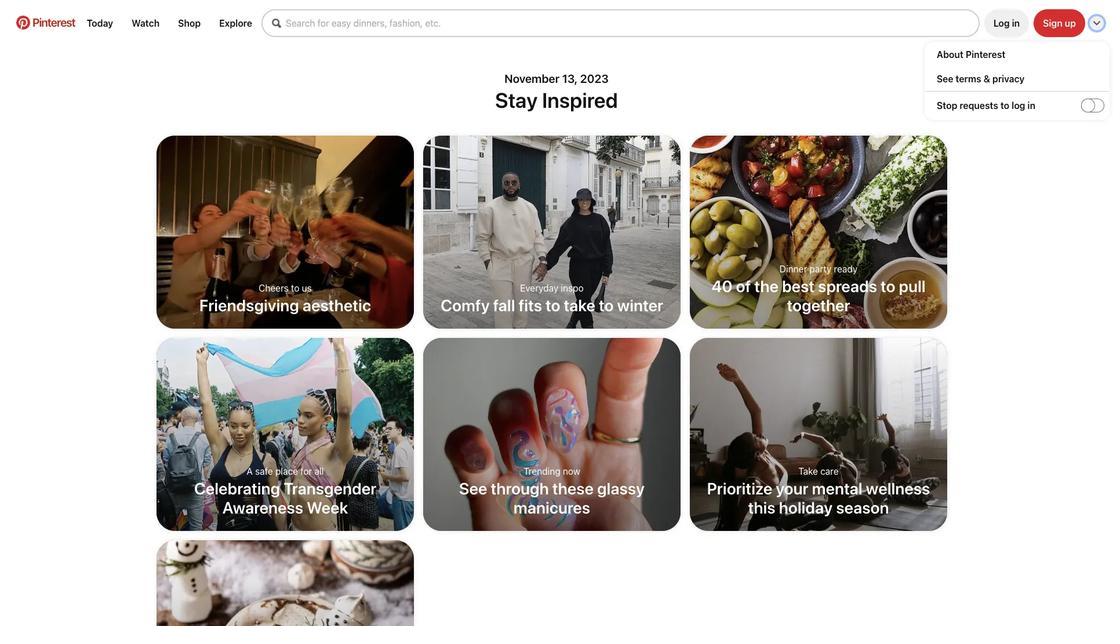 Task type: describe. For each thing, give the bounding box(es) containing it.
comfy
[[441, 296, 490, 315]]

together
[[787, 296, 851, 315]]

the
[[755, 277, 779, 296]]

take care prioritize your mental wellness this holiday season
[[707, 466, 930, 517]]

stop requests to log in
[[937, 100, 1036, 111]]

sign up
[[1043, 18, 1076, 28]]

to down everyday
[[546, 296, 561, 315]]

requests
[[960, 100, 999, 111]]

terms
[[956, 74, 982, 84]]

trending
[[524, 466, 561, 477]]

us
[[302, 283, 312, 293]]

through
[[491, 479, 549, 498]]

a
[[247, 466, 253, 477]]

to left log
[[1001, 100, 1010, 111]]

awareness
[[222, 498, 303, 517]]

prioritize
[[707, 479, 773, 498]]

spreads
[[818, 277, 878, 296]]

today
[[87, 18, 113, 28]]

pinterest link
[[9, 15, 82, 29]]

in inside button
[[1012, 18, 1020, 28]]

week
[[307, 498, 348, 517]]

take
[[799, 466, 818, 477]]

1 horizontal spatial see
[[937, 74, 954, 84]]

to inside cheers to us friendsgiving aesthetic
[[291, 283, 300, 293]]

of
[[736, 277, 751, 296]]

pinterest inside button
[[32, 16, 75, 29]]

Search text field
[[286, 18, 979, 28]]

log in button
[[985, 9, 1030, 37]]

to inside dinner party ready 40 of the best spreads to pull together
[[881, 277, 896, 296]]

inspo
[[561, 283, 584, 293]]

celebrating
[[194, 479, 280, 498]]

explore
[[219, 18, 252, 28]]

holiday
[[779, 498, 833, 517]]

shop link
[[173, 13, 205, 33]]

to right take
[[599, 296, 614, 315]]

now
[[563, 466, 580, 477]]

watch
[[132, 18, 160, 28]]

about pinterest link
[[937, 49, 1109, 60]]

a safe place for all celebrating transgender awareness week
[[194, 466, 377, 517]]

friendsgiving
[[199, 296, 299, 315]]

place
[[275, 466, 298, 477]]

cheers
[[259, 283, 289, 293]]

november 13, 2023 stay inspired
[[495, 72, 618, 113]]

ready
[[834, 264, 858, 274]]

fall
[[493, 296, 515, 315]]

season
[[836, 498, 889, 517]]

manicures
[[514, 498, 591, 517]]

13,
[[562, 72, 578, 85]]



Task type: vqa. For each thing, say whether or not it's contained in the screenshot.
This contains an image of: journal prompts for self reflection ✍🏾
no



Task type: locate. For each thing, give the bounding box(es) containing it.
everyday inspo comfy fall fits to take to winter
[[441, 283, 664, 315]]

care
[[821, 466, 839, 477]]

in right log
[[1028, 100, 1036, 111]]

to left pull
[[881, 277, 896, 296]]

november
[[505, 72, 560, 85]]

inspired
[[542, 88, 618, 113]]

0 vertical spatial pinterest
[[32, 16, 75, 29]]

see left terms on the top
[[937, 74, 954, 84]]

&
[[984, 74, 991, 84]]

all
[[315, 466, 324, 477]]

explore link
[[215, 13, 257, 33]]

take
[[564, 296, 596, 315]]

trending now see through these glassy manicures
[[459, 466, 645, 517]]

1 vertical spatial pinterest
[[966, 49, 1006, 60]]

for
[[301, 466, 312, 477]]

stay
[[495, 88, 538, 113]]

0 horizontal spatial see
[[459, 479, 487, 498]]

party
[[810, 264, 832, 274]]

log
[[1012, 100, 1026, 111]]

2023
[[580, 72, 609, 85]]

1 horizontal spatial in
[[1028, 100, 1036, 111]]

log
[[994, 18, 1010, 28]]

log in
[[994, 18, 1020, 28]]

about pinterest
[[937, 49, 1006, 60]]

see terms & privacy link
[[937, 74, 1109, 84]]

glassy
[[597, 479, 645, 498]]

pull
[[899, 277, 926, 296]]

mental
[[812, 479, 863, 498]]

stop
[[937, 100, 958, 111]]

watch link
[[127, 13, 164, 33]]

see terms & privacy
[[937, 74, 1025, 84]]

40
[[712, 277, 733, 296]]

0 horizontal spatial pinterest
[[32, 16, 75, 29]]

safe
[[255, 466, 273, 477]]

winter
[[617, 296, 664, 315]]

0 vertical spatial in
[[1012, 18, 1020, 28]]

aesthetic
[[303, 296, 371, 315]]

wellness
[[866, 479, 930, 498]]

search image
[[272, 19, 281, 28]]

0 vertical spatial see
[[937, 74, 954, 84]]

see
[[937, 74, 954, 84], [459, 479, 487, 498]]

best
[[782, 277, 815, 296]]

see left through
[[459, 479, 487, 498]]

in right "log"
[[1012, 18, 1020, 28]]

pinterest
[[32, 16, 75, 29], [966, 49, 1006, 60]]

pinterest button
[[9, 15, 82, 31]]

pinterest image
[[16, 15, 30, 29]]

to left us
[[291, 283, 300, 293]]

pinterest right pinterest icon
[[32, 16, 75, 29]]

dinner party ready 40 of the best spreads to pull together
[[712, 264, 926, 315]]

your
[[776, 479, 809, 498]]

0 horizontal spatial in
[[1012, 18, 1020, 28]]

in
[[1012, 18, 1020, 28], [1028, 100, 1036, 111]]

up
[[1065, 18, 1076, 28]]

sign up button
[[1034, 9, 1086, 37]]

dinner
[[780, 264, 807, 274]]

to
[[1001, 100, 1010, 111], [881, 277, 896, 296], [291, 283, 300, 293], [546, 296, 561, 315], [599, 296, 614, 315]]

see inside trending now see through these glassy manicures
[[459, 479, 487, 498]]

privacy
[[993, 74, 1025, 84]]

1 vertical spatial in
[[1028, 100, 1036, 111]]

today link
[[82, 13, 118, 33]]

shop
[[178, 18, 201, 28]]

fits
[[519, 296, 542, 315]]

this
[[748, 498, 776, 517]]

everyday
[[520, 283, 559, 293]]

about
[[937, 49, 964, 60]]

1 horizontal spatial pinterest
[[966, 49, 1006, 60]]

1 vertical spatial see
[[459, 479, 487, 498]]

these
[[553, 479, 594, 498]]

transgender
[[284, 479, 377, 498]]

sign
[[1043, 18, 1063, 28]]

cheers to us friendsgiving aesthetic
[[199, 283, 371, 315]]

pinterest up & at the right top
[[966, 49, 1006, 60]]



